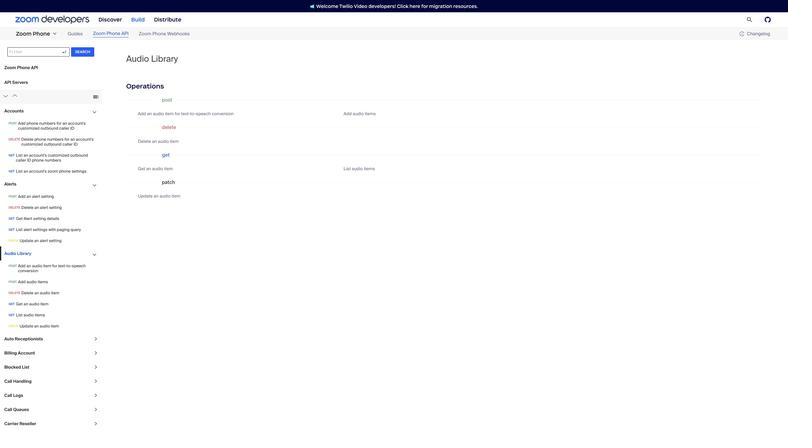 Task type: vqa. For each thing, say whether or not it's contained in the screenshot.
1st Zoom from right
yes



Task type: describe. For each thing, give the bounding box(es) containing it.
history image left changelog
[[740, 31, 745, 36]]

for
[[421, 3, 428, 9]]

twilio
[[339, 3, 353, 9]]

changelog
[[747, 31, 770, 37]]

phone for zoom phone webhooks
[[152, 31, 166, 37]]

api
[[121, 31, 129, 37]]

search image
[[747, 17, 752, 23]]

phone for zoom phone
[[33, 30, 50, 37]]

zoom developer logo image
[[15, 16, 89, 24]]

github image
[[765, 17, 771, 23]]

migration
[[429, 3, 452, 9]]

zoom for zoom phone
[[16, 30, 31, 37]]

zoom for zoom phone api
[[93, 31, 105, 37]]

search image
[[747, 17, 752, 23]]

here
[[410, 3, 420, 9]]

welcome twilio video developers! click here for migration resources. link
[[304, 3, 484, 9]]

zoom phone webhooks
[[139, 31, 190, 37]]

guides link
[[68, 30, 83, 37]]



Task type: locate. For each thing, give the bounding box(es) containing it.
developers!
[[369, 3, 396, 9]]

1 horizontal spatial phone
[[107, 31, 120, 37]]

changelog link
[[740, 31, 770, 37]]

phone left webhooks
[[152, 31, 166, 37]]

phone left api
[[107, 31, 120, 37]]

0 horizontal spatial phone
[[33, 30, 50, 37]]

resources.
[[453, 3, 478, 9]]

1 horizontal spatial zoom
[[93, 31, 105, 37]]

zoom phone webhooks link
[[139, 30, 190, 37]]

zoom phone api link
[[93, 30, 129, 37]]

history image
[[740, 31, 747, 36], [740, 31, 745, 36]]

2 phone from the left
[[107, 31, 120, 37]]

guides
[[68, 31, 83, 37]]

welcome twilio video developers! click here for migration resources.
[[316, 3, 478, 9]]

1 phone from the left
[[33, 30, 50, 37]]

phone left down "icon"
[[33, 30, 50, 37]]

zoom phone
[[16, 30, 50, 37]]

notification image
[[310, 4, 316, 9], [310, 4, 314, 9]]

1 zoom from the left
[[16, 30, 31, 37]]

welcome
[[316, 3, 338, 9]]

phone
[[33, 30, 50, 37], [107, 31, 120, 37], [152, 31, 166, 37]]

zoom phone api
[[93, 31, 129, 37]]

2 zoom from the left
[[93, 31, 105, 37]]

2 horizontal spatial zoom
[[139, 31, 151, 37]]

click
[[397, 3, 409, 9]]

down image
[[53, 32, 57, 36]]

0 horizontal spatial zoom
[[16, 30, 31, 37]]

phone for zoom phone api
[[107, 31, 120, 37]]

video
[[354, 3, 367, 9]]

history image down search icon
[[740, 31, 747, 36]]

zoom
[[16, 30, 31, 37], [93, 31, 105, 37], [139, 31, 151, 37]]

webhooks
[[167, 31, 190, 37]]

3 phone from the left
[[152, 31, 166, 37]]

3 zoom from the left
[[139, 31, 151, 37]]

zoom for zoom phone webhooks
[[139, 31, 151, 37]]

2 horizontal spatial phone
[[152, 31, 166, 37]]

github image
[[765, 17, 771, 23]]



